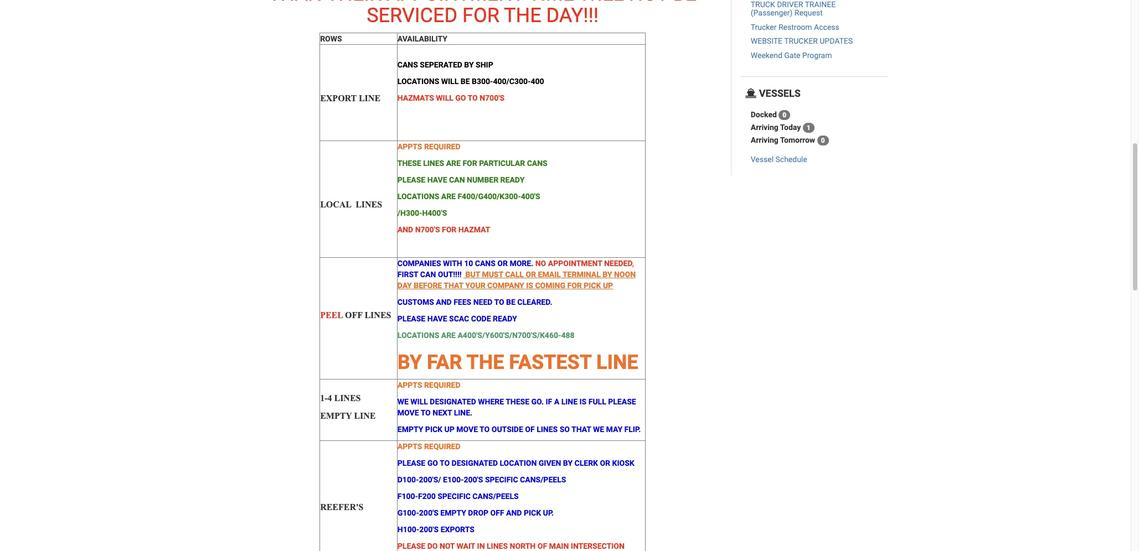 Task type: locate. For each thing, give the bounding box(es) containing it.
clerk
[[575, 459, 598, 468]]

2 locations from the top
[[397, 192, 439, 201]]

truck driver trainee (passenger) request link
[[751, 0, 836, 17]]

tomorrow
[[780, 135, 815, 144]]

vessel
[[751, 155, 774, 164]]

200's down the f200
[[419, 509, 438, 518]]

pick for g100-200's empty drop off and pick up.
[[524, 509, 541, 518]]

go
[[455, 94, 466, 103], [427, 459, 438, 468]]

a
[[554, 398, 559, 407]]

have up h400's
[[427, 175, 447, 184]]

outside
[[492, 426, 523, 434]]

empty line
[[320, 412, 376, 421]]

are down please have can number ready at the top of the page
[[441, 192, 456, 201]]

appts for reefer's
[[397, 443, 422, 452]]

to inside we will designated where these go. if a line is full please move to next line.
[[421, 409, 431, 418]]

have
[[427, 175, 447, 184], [427, 314, 447, 323]]

trucker restroom access link
[[751, 23, 839, 31]]

up down next
[[444, 426, 454, 434]]

required down far
[[424, 381, 460, 390]]

please right full
[[608, 398, 636, 407]]

fees
[[454, 298, 471, 307]]

hazmat
[[458, 225, 490, 234]]

pick left up.
[[524, 509, 541, 518]]

ship
[[476, 61, 493, 69]]

0 horizontal spatial of
[[525, 426, 535, 434]]

1 vertical spatial have
[[427, 314, 447, 323]]

truck driver trainee (passenger) request trucker restroom access website trucker updates weekend gate program
[[751, 0, 853, 60]]

have left scac
[[427, 314, 447, 323]]

empty down 1-4 lines
[[320, 412, 352, 421]]

0 vertical spatial designated
[[430, 398, 476, 407]]

1 vertical spatial specific
[[438, 493, 471, 501]]

will for go
[[436, 94, 453, 103]]

and down /h300-
[[397, 225, 413, 234]]

specific down 'please go to designated location given by clerk or kiosk'
[[485, 476, 518, 485]]

0 horizontal spatial go
[[427, 459, 438, 468]]

designated up line.
[[430, 398, 476, 407]]

empty for empty pick up move to outside of lines so that we may flip.
[[397, 426, 423, 434]]

2 horizontal spatial cans
[[527, 159, 547, 168]]

please up d100-
[[397, 459, 425, 468]]

2 vertical spatial empty
[[440, 509, 466, 518]]

0 vertical spatial and
[[397, 225, 413, 234]]

appts required for local  lines
[[397, 142, 460, 151]]

2 vertical spatial will
[[411, 398, 428, 407]]

of left main
[[538, 542, 547, 551]]

2 vertical spatial cans
[[475, 259, 495, 268]]

1 vertical spatial or
[[526, 270, 536, 279]]

next
[[433, 409, 452, 418]]

locations down the customs
[[397, 331, 439, 340]]

3 appts required from the top
[[397, 443, 460, 452]]

or up that your company is coming for pick up
[[526, 270, 536, 279]]

export line
[[320, 94, 380, 103]]

0 horizontal spatial move
[[397, 409, 419, 418]]

specific down e100-
[[438, 493, 471, 501]]

0 vertical spatial these
[[397, 159, 421, 168]]

required for local  lines
[[424, 142, 460, 151]]

scac
[[449, 314, 469, 323]]

for down the terminal
[[567, 281, 582, 290]]

3 locations from the top
[[397, 331, 439, 340]]

0 vertical spatial will
[[441, 77, 459, 86]]

that right so
[[571, 426, 591, 434]]

3 required from the top
[[424, 443, 460, 452]]

appts for local  lines
[[397, 142, 422, 151]]

line right a
[[561, 398, 578, 407]]

ready
[[500, 175, 525, 184], [493, 314, 517, 323]]

2 required from the top
[[424, 381, 460, 390]]

website trucker updates link
[[751, 37, 853, 46]]

1 vertical spatial are
[[441, 192, 456, 201]]

1 required from the top
[[424, 142, 460, 151]]

arriving down docked
[[751, 123, 778, 131]]

0 vertical spatial for
[[463, 159, 477, 168]]

pick for that your company is coming for pick up
[[584, 281, 601, 290]]

1 horizontal spatial pick
[[524, 509, 541, 518]]

appts
[[397, 142, 422, 151], [397, 381, 422, 390], [397, 443, 422, 452]]

please for please have scac code ready
[[397, 314, 425, 323]]

restroom
[[779, 23, 812, 31]]

1 vertical spatial pick
[[425, 426, 442, 434]]

location
[[500, 459, 537, 468]]

0 vertical spatial n700's
[[480, 94, 504, 103]]

and up please do not wait in lines north of main intersection at the bottom
[[506, 509, 522, 518]]

empty up exports
[[440, 509, 466, 518]]

/h300-h400's
[[397, 209, 447, 218]]

0 vertical spatial we
[[397, 398, 409, 407]]

1 vertical spatial for
[[442, 225, 456, 234]]

seperated
[[420, 61, 462, 69]]

1 horizontal spatial go
[[455, 94, 466, 103]]

or
[[497, 259, 508, 268], [526, 270, 536, 279], [600, 459, 610, 468]]

1 appts from the top
[[397, 142, 422, 151]]

1 vertical spatial of
[[538, 542, 547, 551]]

arriving up vessel at the top right of page
[[751, 135, 778, 144]]

200's/
[[419, 476, 441, 485]]

2 vertical spatial pick
[[524, 509, 541, 518]]

0 vertical spatial be
[[461, 77, 470, 86]]

1
[[807, 124, 810, 132]]

0 vertical spatial ready
[[500, 175, 525, 184]]

locations are a400's/y600's/n700's/k460-488
[[397, 331, 574, 340]]

2 have from the top
[[427, 314, 447, 323]]

your
[[465, 281, 485, 290]]

1 horizontal spatial or
[[526, 270, 536, 279]]

customs
[[397, 298, 434, 307]]

these left go.
[[506, 398, 529, 407]]

off right drop
[[490, 509, 504, 518]]

to left next
[[421, 409, 431, 418]]

required down next
[[424, 443, 460, 452]]

program
[[802, 51, 832, 60]]

1 horizontal spatial specific
[[485, 476, 518, 485]]

of right the outside
[[525, 426, 535, 434]]

0 horizontal spatial be
[[461, 77, 470, 86]]

please up /h300-
[[397, 175, 425, 184]]

200's up f100-f200 specific cans/peels
[[464, 476, 483, 485]]

please inside we will designated where these go. if a line is full please move to next line.
[[608, 398, 636, 407]]

2 horizontal spatial empty
[[440, 509, 466, 518]]

h100-200's exports
[[397, 526, 474, 535]]

3 appts from the top
[[397, 443, 422, 452]]

1 vertical spatial arriving
[[751, 135, 778, 144]]

off right peel
[[345, 311, 363, 320]]

go up 200's/
[[427, 459, 438, 468]]

we will designated where these go. if a line is full please move to next line.
[[397, 398, 636, 418]]

0 vertical spatial cans/peels
[[520, 476, 566, 485]]

empty
[[320, 412, 352, 421], [397, 426, 423, 434], [440, 509, 466, 518]]

0 vertical spatial required
[[424, 142, 460, 151]]

empty up d100-
[[397, 426, 423, 434]]

go down locations will be b300-400/c300-400
[[455, 94, 466, 103]]

1 vertical spatial cans
[[527, 159, 547, 168]]

0 vertical spatial up
[[603, 281, 613, 290]]

cans up the first can out!!!! but must call or email
[[475, 259, 495, 268]]

0 vertical spatial or
[[497, 259, 508, 268]]

is left full
[[579, 398, 587, 407]]

is inside we will designated where these go. if a line is full please move to next line.
[[579, 398, 587, 407]]

400/c300-
[[493, 77, 531, 86]]

lines up please have can number ready at the top of the page
[[423, 159, 444, 168]]

customs and fees need to be cleared.
[[397, 298, 552, 307]]

cans/peels up g100-200's empty drop off and pick up.
[[473, 493, 519, 501]]

1 horizontal spatial 0
[[821, 137, 825, 144]]

code
[[471, 314, 491, 323]]

move
[[397, 409, 419, 418], [456, 426, 478, 434]]

,
[[632, 259, 634, 268]]

g100-200's empty drop off and pick up.
[[397, 509, 571, 518]]

2 horizontal spatial or
[[600, 459, 610, 468]]

0 horizontal spatial can
[[420, 270, 436, 279]]

by inside by noon day before
[[603, 270, 612, 279]]

that down out!!!!
[[444, 281, 463, 290]]

0 horizontal spatial cans
[[397, 61, 418, 69]]

0 vertical spatial move
[[397, 409, 419, 418]]

docked
[[751, 110, 777, 119]]

these inside we will designated where these go. if a line is full please move to next line.
[[506, 398, 529, 407]]

we
[[397, 398, 409, 407], [593, 426, 604, 434]]

reefer's
[[320, 503, 363, 512]]

locations up /h300-h400's on the left
[[397, 192, 439, 201]]

f200
[[418, 493, 436, 501]]

ready up a400's/y600's/n700's/k460-
[[493, 314, 517, 323]]

2 vertical spatial for
[[567, 281, 582, 290]]

ship image
[[745, 89, 757, 99]]

ready down particular
[[500, 175, 525, 184]]

n700's down /h300-h400's on the left
[[415, 225, 440, 234]]

1 vertical spatial appts required
[[397, 381, 460, 390]]

is up cleared.
[[526, 281, 533, 290]]

1 vertical spatial appts
[[397, 381, 422, 390]]

1 vertical spatial that
[[571, 426, 591, 434]]

1 horizontal spatial be
[[506, 298, 515, 307]]

1 vertical spatial ready
[[493, 314, 517, 323]]

2 vertical spatial and
[[506, 509, 522, 518]]

0 vertical spatial cans
[[397, 61, 418, 69]]

be left b300- at the top left of the page
[[461, 77, 470, 86]]

cans down availability
[[397, 61, 418, 69]]

1 horizontal spatial up
[[603, 281, 613, 290]]

pick down the terminal
[[584, 281, 601, 290]]

0 horizontal spatial is
[[526, 281, 533, 290]]

d100-
[[397, 476, 419, 485]]

please do not wait in lines north of main intersection
[[397, 542, 624, 551]]

1 vertical spatial required
[[424, 381, 460, 390]]

lines right the in
[[487, 542, 508, 551]]

0 vertical spatial that
[[444, 281, 463, 290]]

2 horizontal spatial pick
[[584, 281, 601, 290]]

0 horizontal spatial specific
[[438, 493, 471, 501]]

0 vertical spatial arriving
[[751, 123, 778, 131]]

access
[[814, 23, 839, 31]]

schedule
[[775, 155, 807, 164]]

locations
[[397, 77, 439, 86], [397, 192, 439, 201], [397, 331, 439, 340]]

pick down next
[[425, 426, 442, 434]]

vessels
[[757, 87, 801, 99]]

2 vertical spatial 200's
[[419, 526, 439, 535]]

1 vertical spatial cans/peels
[[473, 493, 519, 501]]

by left ship
[[464, 61, 474, 69]]

for down h400's
[[442, 225, 456, 234]]

can up locations are f400/g400/k300-400's
[[449, 175, 465, 184]]

1 vertical spatial these
[[506, 398, 529, 407]]

0 horizontal spatial and
[[397, 225, 413, 234]]

cans/peels
[[520, 476, 566, 485], [473, 493, 519, 501]]

0 horizontal spatial these
[[397, 159, 421, 168]]

0 vertical spatial 0
[[783, 111, 786, 119]]

0 horizontal spatial pick
[[425, 426, 442, 434]]

these up /h300-
[[397, 159, 421, 168]]

2 horizontal spatial and
[[506, 509, 522, 518]]

by down needed
[[603, 270, 612, 279]]

1 horizontal spatial can
[[449, 175, 465, 184]]

1 have from the top
[[427, 175, 447, 184]]

designated
[[430, 398, 476, 407], [452, 459, 498, 468]]

availability
[[397, 34, 447, 43]]

1 vertical spatial move
[[456, 426, 478, 434]]

2 vertical spatial appts required
[[397, 443, 460, 452]]

1 vertical spatial 0
[[821, 137, 825, 144]]

request
[[795, 9, 823, 17]]

drop
[[468, 509, 488, 518]]

can
[[449, 175, 465, 184], [420, 270, 436, 279]]

up down needed
[[603, 281, 613, 290]]

do
[[427, 542, 438, 551]]

move inside we will designated where these go. if a line is full please move to next line.
[[397, 409, 419, 418]]

1 vertical spatial n700's
[[415, 225, 440, 234]]

where
[[478, 398, 504, 407]]

please down the customs
[[397, 314, 425, 323]]

1 horizontal spatial and
[[436, 298, 452, 307]]

line inside we will designated where these go. if a line is full please move to next line.
[[561, 398, 578, 407]]

1-
[[320, 393, 328, 403]]

2 vertical spatial appts
[[397, 443, 422, 452]]

move left next
[[397, 409, 419, 418]]

appts required up please have can number ready at the top of the page
[[397, 142, 460, 151]]

1 horizontal spatial that
[[571, 426, 591, 434]]

2 vertical spatial are
[[441, 331, 456, 340]]

lines right 4
[[334, 393, 361, 403]]

and n700's for hazmat
[[397, 225, 490, 234]]

are
[[446, 159, 461, 168], [441, 192, 456, 201], [441, 331, 456, 340]]

n700's down b300- at the top left of the page
[[480, 94, 504, 103]]

of
[[525, 426, 535, 434], [538, 542, 547, 551]]

cans up 400's
[[527, 159, 547, 168]]

to right need at the left bottom
[[494, 298, 504, 307]]

0 horizontal spatial up
[[444, 426, 454, 434]]

0 horizontal spatial n700's
[[415, 225, 440, 234]]

0 vertical spatial off
[[345, 311, 363, 320]]

200's up do on the left bottom of page
[[419, 526, 439, 535]]

1 vertical spatial will
[[436, 94, 453, 103]]

for up please have can number ready at the top of the page
[[463, 159, 477, 168]]

0 vertical spatial 200's
[[464, 476, 483, 485]]

appts required up 200's/
[[397, 443, 460, 452]]

are for h400's
[[441, 192, 456, 201]]

488
[[561, 331, 574, 340]]

these lines are for particular cans
[[397, 159, 547, 168]]

1 horizontal spatial these
[[506, 398, 529, 407]]

up.
[[543, 509, 554, 518]]

and left fees
[[436, 298, 452, 307]]

please down 'h100-'
[[397, 542, 425, 551]]

locations up hazmats
[[397, 77, 439, 86]]

will down far
[[411, 398, 428, 407]]

are up please have can number ready at the top of the page
[[446, 159, 461, 168]]

move down line.
[[456, 426, 478, 434]]

0 horizontal spatial empty
[[320, 412, 352, 421]]

be down company
[[506, 298, 515, 307]]

will inside we will designated where these go. if a line is full please move to next line.
[[411, 398, 428, 407]]

1 appts required from the top
[[397, 142, 460, 151]]

0 vertical spatial locations
[[397, 77, 439, 86]]

cans/peels down given
[[520, 476, 566, 485]]

0 vertical spatial pick
[[584, 281, 601, 290]]

appts required down far
[[397, 381, 460, 390]]

line
[[359, 94, 380, 103], [596, 351, 638, 374], [561, 398, 578, 407], [354, 412, 376, 421]]

1 horizontal spatial cans
[[475, 259, 495, 268]]

that your company is coming for pick up
[[442, 281, 613, 290]]

wait
[[457, 542, 475, 551]]

will up hazmats will go to n700's
[[441, 77, 459, 86]]

be
[[461, 77, 470, 86], [506, 298, 515, 307]]

weekend
[[751, 51, 782, 60]]

or left 'kiosk'
[[600, 459, 610, 468]]

north
[[510, 542, 536, 551]]

0 right tomorrow
[[821, 137, 825, 144]]

2 arriving from the top
[[751, 135, 778, 144]]

or up must
[[497, 259, 508, 268]]

0 vertical spatial can
[[449, 175, 465, 184]]

are down please have scac code ready at the left bottom
[[441, 331, 456, 340]]

0 vertical spatial appts required
[[397, 142, 460, 151]]

have for far
[[427, 314, 447, 323]]

designated up 'd100-200's/ e100-200's specific cans/peels'
[[452, 459, 498, 468]]

will right hazmats
[[436, 94, 453, 103]]

can up before
[[420, 270, 436, 279]]

before
[[414, 281, 442, 290]]

2 vertical spatial locations
[[397, 331, 439, 340]]

no
[[535, 259, 546, 268]]

if
[[546, 398, 552, 407]]

required up these lines are for particular cans
[[424, 142, 460, 151]]

0 up the today
[[783, 111, 786, 119]]

line right export
[[359, 94, 380, 103]]

hazmats
[[397, 94, 434, 103]]



Task type: describe. For each thing, give the bounding box(es) containing it.
0 horizontal spatial that
[[444, 281, 463, 290]]

2 vertical spatial or
[[600, 459, 610, 468]]

2 appts from the top
[[397, 381, 422, 390]]

flip.
[[624, 426, 641, 434]]

company
[[487, 281, 524, 290]]

will for be
[[441, 77, 459, 86]]

the
[[466, 351, 504, 374]]

truck
[[751, 0, 775, 9]]

are for far
[[441, 331, 456, 340]]

1 arriving from the top
[[751, 123, 778, 131]]

please for please have can number ready
[[397, 175, 425, 184]]

ready for h400's
[[500, 175, 525, 184]]

full
[[588, 398, 606, 407]]

updates
[[820, 37, 853, 46]]

must
[[482, 270, 503, 279]]

cans seperated by ship
[[397, 61, 493, 69]]

day
[[397, 281, 412, 290]]

needed
[[604, 259, 632, 268]]

peel off lines
[[320, 311, 391, 320]]

f400/g400/k300-
[[458, 192, 521, 201]]

we inside we will designated where these go. if a line is full please move to next line.
[[397, 398, 409, 407]]

2 appts required from the top
[[397, 381, 460, 390]]

trucker
[[751, 23, 777, 31]]

a400's/y600's/n700's/k460-
[[458, 331, 561, 340]]

peel
[[320, 311, 343, 320]]

please have can number ready
[[397, 175, 525, 184]]

local  lines
[[320, 200, 382, 210]]

line up full
[[596, 351, 638, 374]]

1 horizontal spatial we
[[593, 426, 604, 434]]

0 vertical spatial go
[[455, 94, 466, 103]]

will for designated
[[411, 398, 428, 407]]

1 vertical spatial and
[[436, 298, 452, 307]]

fastest
[[509, 351, 591, 374]]

1 vertical spatial can
[[420, 270, 436, 279]]

companies
[[397, 259, 441, 268]]

by left far
[[397, 351, 422, 374]]

1 horizontal spatial move
[[456, 426, 478, 434]]

empty pick up move to outside of lines so that we may flip.
[[397, 426, 641, 434]]

go.
[[531, 398, 544, 407]]

0 horizontal spatial 0
[[783, 111, 786, 119]]

appts required for reefer's
[[397, 443, 460, 452]]

locations for by
[[397, 331, 439, 340]]

0 vertical spatial are
[[446, 159, 461, 168]]

to down locations will be b300-400/c300-400
[[468, 94, 478, 103]]

1 horizontal spatial off
[[490, 509, 504, 518]]

200's for exports
[[419, 526, 439, 535]]

driver
[[777, 0, 803, 9]]

to left the outside
[[480, 426, 490, 434]]

1 horizontal spatial of
[[538, 542, 547, 551]]

today
[[780, 123, 801, 131]]

trainee
[[805, 0, 836, 9]]

please for please do not wait in lines north of main intersection
[[397, 542, 425, 551]]

number
[[467, 175, 498, 184]]

f100-f200 specific cans/peels
[[397, 493, 551, 501]]

by right given
[[563, 459, 573, 468]]

lines left /h300-
[[356, 200, 382, 210]]

locations are f400/g400/k300-400's
[[397, 192, 540, 201]]

given
[[539, 459, 561, 468]]

empty for empty line
[[320, 412, 352, 421]]

g100-
[[397, 509, 419, 518]]

please for please go to designated location given by clerk or kiosk
[[397, 459, 425, 468]]

trucker
[[784, 37, 818, 46]]

website
[[751, 37, 782, 46]]

vessel schedule
[[751, 155, 807, 164]]

gate
[[784, 51, 800, 60]]

(passenger)
[[751, 9, 793, 17]]

first can out!!!! but must call or email
[[397, 270, 561, 279]]

400's
[[521, 192, 540, 201]]

hazmats will go to n700's
[[397, 94, 504, 103]]

lines right peel
[[365, 311, 391, 320]]

kiosk
[[612, 459, 634, 468]]

so
[[560, 426, 570, 434]]

required for reefer's
[[424, 443, 460, 452]]

0 horizontal spatial off
[[345, 311, 363, 320]]

have for h400's
[[427, 175, 447, 184]]

0 vertical spatial of
[[525, 426, 535, 434]]

0 horizontal spatial or
[[497, 259, 508, 268]]

companies with 10 cans or more. no appointment needed ,
[[397, 259, 634, 268]]

locations will be b300-400/c300-400
[[397, 77, 544, 86]]

1 horizontal spatial n700's
[[480, 94, 504, 103]]

1 locations from the top
[[397, 77, 439, 86]]

not
[[440, 542, 455, 551]]

200's for empty
[[419, 509, 438, 518]]

0 vertical spatial is
[[526, 281, 533, 290]]

call
[[505, 270, 524, 279]]

d100-200's/ e100-200's specific cans/peels
[[397, 476, 566, 485]]

locations for /h300-
[[397, 192, 439, 201]]

designated inside we will designated where these go. if a line is full please move to next line.
[[430, 398, 476, 407]]

2 horizontal spatial for
[[567, 281, 582, 290]]

1 vertical spatial designated
[[452, 459, 498, 468]]

by noon day before
[[397, 270, 636, 290]]

line.
[[454, 409, 472, 418]]

e100-
[[443, 476, 464, 485]]

please go to designated location given by clerk or kiosk
[[397, 459, 634, 468]]

ready for far
[[493, 314, 517, 323]]

coming
[[535, 281, 565, 290]]

out!!!!
[[438, 270, 462, 279]]

1 vertical spatial up
[[444, 426, 454, 434]]

0 horizontal spatial cans/peels
[[473, 493, 519, 501]]

terminal
[[561, 270, 601, 279]]

lines left so
[[537, 426, 558, 434]]

exports
[[441, 526, 474, 535]]

by far the fastest line
[[397, 351, 638, 374]]

with
[[443, 259, 462, 268]]

need
[[473, 298, 492, 307]]

in
[[477, 542, 485, 551]]

b300-
[[472, 77, 493, 86]]

to up e100-
[[440, 459, 450, 468]]

more.
[[510, 259, 533, 268]]

h400's
[[422, 209, 447, 218]]

1 vertical spatial go
[[427, 459, 438, 468]]

/h300-
[[397, 209, 422, 218]]

cleared.
[[517, 298, 552, 307]]

1 vertical spatial be
[[506, 298, 515, 307]]

appointment
[[548, 259, 602, 268]]

vessel schedule link
[[751, 155, 807, 164]]

export
[[320, 94, 357, 103]]

line down 1-4 lines
[[354, 412, 376, 421]]

email
[[538, 270, 561, 279]]

1 horizontal spatial for
[[463, 159, 477, 168]]



Task type: vqa. For each thing, say whether or not it's contained in the screenshot.
Search By Search
no



